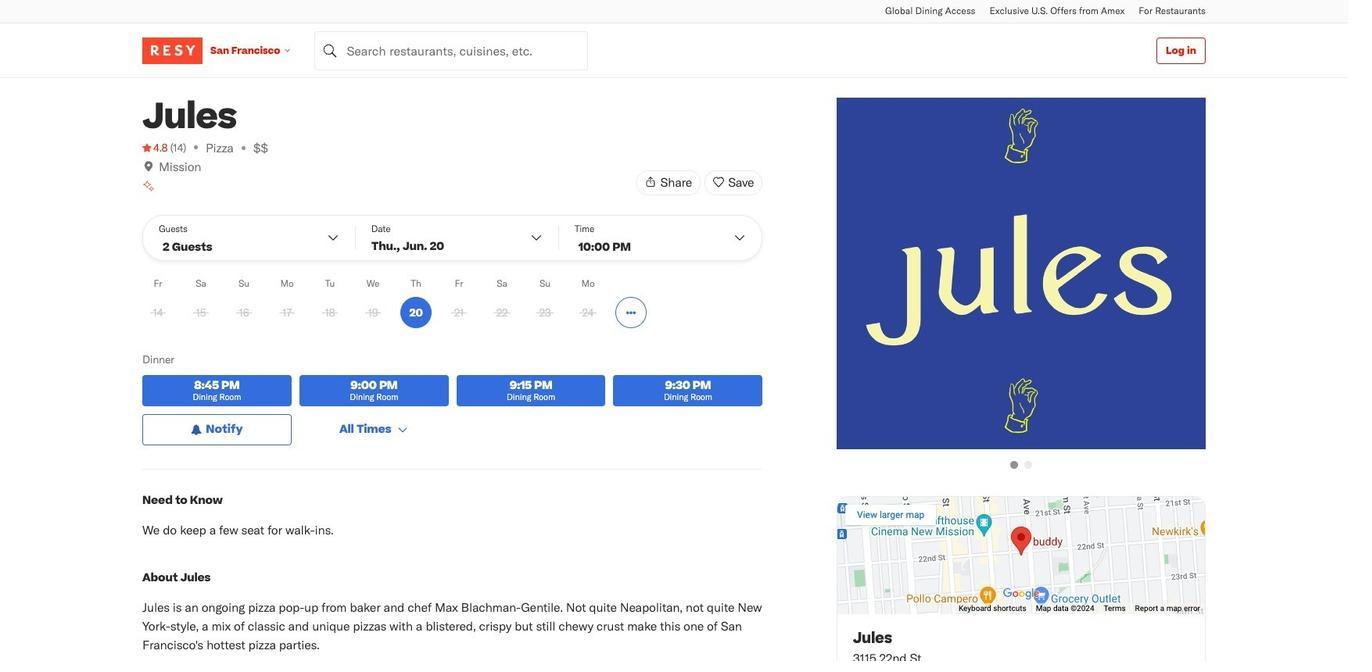 Task type: locate. For each thing, give the bounding box(es) containing it.
4.8 out of 5 stars image
[[142, 140, 168, 156]]

None field
[[315, 31, 589, 70]]



Task type: describe. For each thing, give the bounding box(es) containing it.
Search restaurants, cuisines, etc. text field
[[315, 31, 589, 70]]



Task type: vqa. For each thing, say whether or not it's contained in the screenshot.
field
yes



